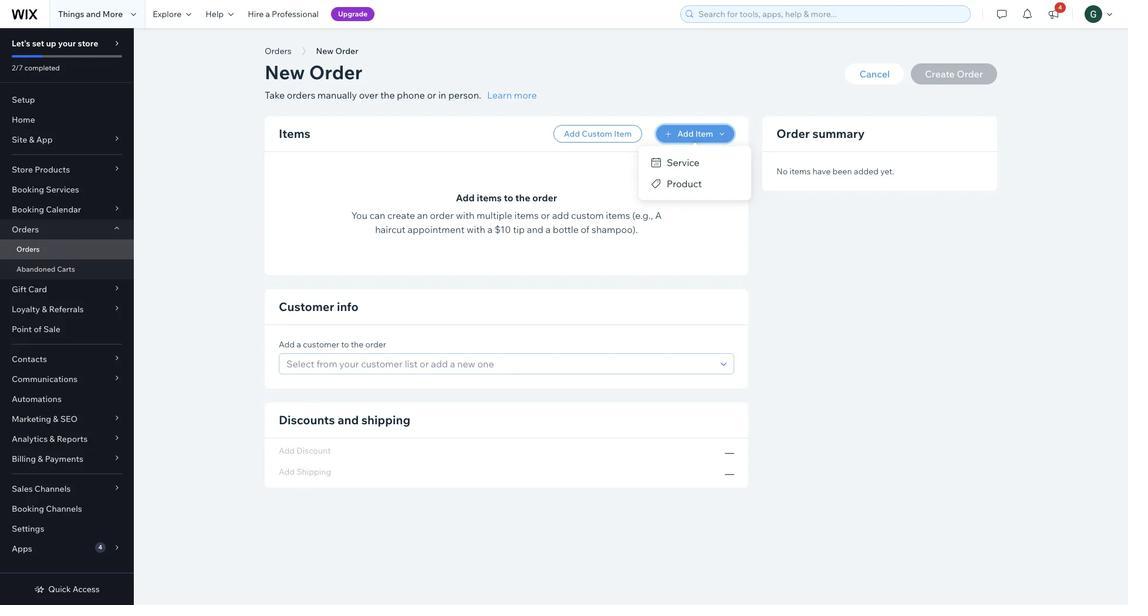 Task type: describe. For each thing, give the bounding box(es) containing it.
store products button
[[0, 160, 134, 180]]

new order take orders manually over the phone or in person. learn more
[[265, 60, 537, 101]]

items up shampoo).
[[606, 210, 631, 221]]

4 inside sidebar element
[[98, 544, 102, 552]]

orders for orders button
[[265, 46, 292, 56]]

booking for booking services
[[12, 184, 44, 195]]

store products
[[12, 164, 70, 175]]

and inside the add items to the order you can create an order with multiple items or add custom items (e.g., a haircut appointment with a $10 tip and a bottle of shampoo).
[[527, 224, 544, 236]]

abandoned
[[16, 265, 55, 274]]

gift card
[[12, 284, 47, 295]]

added
[[854, 166, 879, 177]]

or inside new order take orders manually over the phone or in person. learn more
[[427, 89, 437, 101]]

items right no
[[790, 166, 811, 177]]

list box containing service
[[639, 152, 752, 194]]

help button
[[199, 0, 241, 28]]

or inside the add items to the order you can create an order with multiple items or add custom items (e.g., a haircut appointment with a $10 tip and a bottle of shampoo).
[[541, 210, 550, 221]]

order for new order
[[336, 46, 359, 56]]

service
[[667, 157, 700, 169]]

store
[[78, 38, 98, 49]]

help
[[206, 9, 224, 19]]

orders link
[[0, 240, 134, 260]]

automations link
[[0, 389, 134, 409]]

an
[[417, 210, 428, 221]]

a
[[656, 210, 662, 221]]

orders for orders 'link'
[[16, 245, 40, 254]]

order summary
[[777, 126, 865, 141]]

booking calendar
[[12, 204, 81, 215]]

no
[[777, 166, 788, 177]]

add item
[[678, 129, 714, 139]]

set
[[32, 38, 44, 49]]

marketing & seo button
[[0, 409, 134, 429]]

add items to the order you can create an order with multiple items or add custom items (e.g., a haircut appointment with a $10 tip and a bottle of shampoo).
[[352, 192, 662, 236]]

orders button
[[259, 42, 298, 60]]

booking channels link
[[0, 499, 134, 519]]

1 vertical spatial with
[[467, 224, 486, 236]]

communications button
[[0, 369, 134, 389]]

new order button
[[310, 42, 365, 60]]

you
[[352, 210, 368, 221]]

channels for booking channels
[[46, 504, 82, 515]]

add custom item
[[564, 129, 632, 139]]

professional
[[272, 9, 319, 19]]

gift
[[12, 284, 27, 295]]

quick
[[48, 584, 71, 595]]

analytics
[[12, 434, 48, 445]]

add for items
[[456, 192, 475, 204]]

loyalty & referrals
[[12, 304, 84, 315]]

add custom item button
[[554, 125, 643, 143]]

booking for booking channels
[[12, 504, 44, 515]]

access
[[73, 584, 100, 595]]

explore
[[153, 9, 182, 19]]

sales
[[12, 484, 33, 495]]

& for marketing
[[53, 414, 58, 425]]

add
[[552, 210, 569, 221]]

services
[[46, 184, 79, 195]]

1 vertical spatial to
[[341, 339, 349, 350]]

reports
[[57, 434, 88, 445]]

the inside the add items to the order you can create an order with multiple items or add custom items (e.g., a haircut appointment with a $10 tip and a bottle of shampoo).
[[516, 192, 531, 204]]

learn
[[487, 89, 512, 101]]

shampoo).
[[592, 224, 638, 236]]

items up multiple
[[477, 192, 502, 204]]

booking for booking calendar
[[12, 204, 44, 215]]

items up "tip"
[[515, 210, 539, 221]]

orders button
[[0, 220, 134, 240]]

product
[[667, 178, 702, 190]]

loyalty
[[12, 304, 40, 315]]

4 inside "button"
[[1059, 4, 1063, 11]]

site & app
[[12, 135, 53, 145]]

tip
[[513, 224, 525, 236]]

home link
[[0, 110, 134, 130]]

of inside the add items to the order you can create an order with multiple items or add custom items (e.g., a haircut appointment with a $10 tip and a bottle of shampoo).
[[581, 224, 590, 236]]

bottle
[[553, 224, 579, 236]]

point of sale link
[[0, 320, 134, 339]]

billing & payments
[[12, 454, 83, 465]]

summary
[[813, 126, 865, 141]]

add a customer to the order
[[279, 339, 387, 350]]

order for new order take orders manually over the phone or in person. learn more
[[309, 60, 363, 84]]

hire
[[248, 9, 264, 19]]

a left $10
[[488, 224, 493, 236]]

up
[[46, 38, 56, 49]]

customer
[[279, 300, 334, 314]]

abandoned carts
[[16, 265, 75, 274]]

1 horizontal spatial order
[[430, 210, 454, 221]]

new for new order take orders manually over the phone or in person. learn more
[[265, 60, 305, 84]]

can
[[370, 210, 386, 221]]

calendar
[[46, 204, 81, 215]]

upgrade
[[338, 9, 368, 18]]

more
[[514, 89, 537, 101]]

2 vertical spatial order
[[777, 126, 810, 141]]

orders for orders dropdown button
[[12, 224, 39, 235]]

sales channels button
[[0, 479, 134, 499]]

a left bottle
[[546, 224, 551, 236]]

multiple
[[477, 210, 513, 221]]

haircut
[[375, 224, 406, 236]]

custom
[[572, 210, 604, 221]]

in
[[439, 89, 447, 101]]

custom
[[582, 129, 613, 139]]



Task type: vqa. For each thing, say whether or not it's contained in the screenshot.
the I'm a product 2 variants associated with 364215375135191
no



Task type: locate. For each thing, give the bounding box(es) containing it.
list box
[[639, 152, 752, 194]]

booking services link
[[0, 180, 134, 200]]

the right over
[[381, 89, 395, 101]]

discounts
[[279, 413, 335, 428]]

booking channels
[[12, 504, 82, 515]]

orders inside button
[[265, 46, 292, 56]]

with down multiple
[[467, 224, 486, 236]]

orders inside 'link'
[[16, 245, 40, 254]]

booking up "settings"
[[12, 504, 44, 515]]

marketing
[[12, 414, 51, 425]]

1 vertical spatial the
[[516, 192, 531, 204]]

point
[[12, 324, 32, 335]]

0 vertical spatial orders
[[265, 46, 292, 56]]

and for shipping
[[338, 413, 359, 428]]

2 item from the left
[[696, 129, 714, 139]]

or left in at top left
[[427, 89, 437, 101]]

1 vertical spatial 4
[[98, 544, 102, 552]]

add for a
[[279, 339, 295, 350]]

or left add
[[541, 210, 550, 221]]

items
[[279, 126, 311, 141]]

and right "tip"
[[527, 224, 544, 236]]

analytics & reports button
[[0, 429, 134, 449]]

(e.g.,
[[633, 210, 653, 221]]

add up service
[[678, 129, 694, 139]]

1 horizontal spatial or
[[541, 210, 550, 221]]

1 vertical spatial and
[[527, 224, 544, 236]]

2/7 completed
[[12, 63, 60, 72]]

order
[[533, 192, 558, 204], [430, 210, 454, 221], [366, 339, 387, 350]]

quick access
[[48, 584, 100, 595]]

store
[[12, 164, 33, 175]]

0 vertical spatial of
[[581, 224, 590, 236]]

sales channels
[[12, 484, 71, 495]]

order right customer
[[366, 339, 387, 350]]

1 vertical spatial order
[[430, 210, 454, 221]]

0 horizontal spatial 4
[[98, 544, 102, 552]]

0 vertical spatial the
[[381, 89, 395, 101]]

a left customer
[[297, 339, 301, 350]]

2 booking from the top
[[12, 204, 44, 215]]

create
[[388, 210, 415, 221]]

and
[[86, 9, 101, 19], [527, 224, 544, 236], [338, 413, 359, 428]]

& left seo
[[53, 414, 58, 425]]

the inside new order take orders manually over the phone or in person. learn more
[[381, 89, 395, 101]]

1 booking from the top
[[12, 184, 44, 195]]

1 horizontal spatial to
[[504, 192, 514, 204]]

a right hire
[[266, 9, 270, 19]]

1 — from the top
[[725, 447, 735, 459]]

0 horizontal spatial order
[[366, 339, 387, 350]]

2 horizontal spatial order
[[533, 192, 558, 204]]

0 horizontal spatial new
[[265, 60, 305, 84]]

of inside point of sale link
[[34, 324, 42, 335]]

things and more
[[58, 9, 123, 19]]

order
[[336, 46, 359, 56], [309, 60, 363, 84], [777, 126, 810, 141]]

2 horizontal spatial and
[[527, 224, 544, 236]]

home
[[12, 115, 35, 125]]

billing & payments button
[[0, 449, 134, 469]]

&
[[29, 135, 34, 145], [42, 304, 47, 315], [53, 414, 58, 425], [50, 434, 55, 445], [38, 454, 43, 465]]

and left more
[[86, 9, 101, 19]]

to up multiple
[[504, 192, 514, 204]]

person.
[[449, 89, 482, 101]]

and for more
[[86, 9, 101, 19]]

0 vertical spatial order
[[533, 192, 558, 204]]

channels inside dropdown button
[[35, 484, 71, 495]]

add left customer
[[279, 339, 295, 350]]

& inside "dropdown button"
[[53, 414, 58, 425]]

0 vertical spatial channels
[[35, 484, 71, 495]]

new for new order
[[316, 46, 334, 56]]

1 vertical spatial or
[[541, 210, 550, 221]]

automations
[[12, 394, 62, 405]]

appointment
[[408, 224, 465, 236]]

discounts and shipping
[[279, 413, 411, 428]]

info
[[337, 300, 359, 314]]

orders
[[265, 46, 292, 56], [12, 224, 39, 235], [16, 245, 40, 254]]

2 vertical spatial the
[[351, 339, 364, 350]]

items
[[790, 166, 811, 177], [477, 192, 502, 204], [515, 210, 539, 221], [606, 210, 631, 221]]

of
[[581, 224, 590, 236], [34, 324, 42, 335]]

0 vertical spatial booking
[[12, 184, 44, 195]]

Search for tools, apps, help & more... field
[[695, 6, 967, 22]]

channels up booking channels
[[35, 484, 71, 495]]

orders up abandoned
[[16, 245, 40, 254]]

& right the billing
[[38, 454, 43, 465]]

0 vertical spatial with
[[456, 210, 475, 221]]

communications
[[12, 374, 78, 385]]

the right customer
[[351, 339, 364, 350]]

0 horizontal spatial and
[[86, 9, 101, 19]]

& for analytics
[[50, 434, 55, 445]]

0 vertical spatial order
[[336, 46, 359, 56]]

2 — from the top
[[725, 468, 735, 480]]

learn more link
[[487, 88, 537, 102]]

0 vertical spatial new
[[316, 46, 334, 56]]

sale
[[43, 324, 60, 335]]

Select from your customer list or add a new one field
[[283, 354, 718, 374]]

to
[[504, 192, 514, 204], [341, 339, 349, 350]]

item right custom
[[614, 129, 632, 139]]

analytics & reports
[[12, 434, 88, 445]]

have
[[813, 166, 831, 177]]

billing
[[12, 454, 36, 465]]

site & app button
[[0, 130, 134, 150]]

new inside button
[[316, 46, 334, 56]]

with left multiple
[[456, 210, 475, 221]]

2 vertical spatial order
[[366, 339, 387, 350]]

orders down the booking calendar
[[12, 224, 39, 235]]

order inside new order take orders manually over the phone or in person. learn more
[[309, 60, 363, 84]]

new inside new order take orders manually over the phone or in person. learn more
[[265, 60, 305, 84]]

order down upgrade button at the left of the page
[[336, 46, 359, 56]]

contacts button
[[0, 349, 134, 369]]

the
[[381, 89, 395, 101], [516, 192, 531, 204], [351, 339, 364, 350]]

product button
[[639, 173, 752, 194]]

customer
[[303, 339, 340, 350]]

order up add
[[533, 192, 558, 204]]

order inside new order button
[[336, 46, 359, 56]]

to inside the add items to the order you can create an order with multiple items or add custom items (e.g., a haircut appointment with a $10 tip and a bottle of shampoo).
[[504, 192, 514, 204]]

channels down sales channels dropdown button
[[46, 504, 82, 515]]

marketing & seo
[[12, 414, 78, 425]]

booking inside dropdown button
[[12, 204, 44, 215]]

and left shipping
[[338, 413, 359, 428]]

booking calendar button
[[0, 200, 134, 220]]

0 vertical spatial or
[[427, 89, 437, 101]]

service button
[[639, 152, 752, 173]]

gift card button
[[0, 280, 134, 300]]

& for loyalty
[[42, 304, 47, 315]]

0 horizontal spatial of
[[34, 324, 42, 335]]

new
[[316, 46, 334, 56], [265, 60, 305, 84]]

1 horizontal spatial new
[[316, 46, 334, 56]]

& right loyalty at the left of page
[[42, 304, 47, 315]]

add left custom
[[564, 129, 580, 139]]

let's set up your store
[[12, 38, 98, 49]]

booking inside 'link'
[[12, 184, 44, 195]]

hire a professional
[[248, 9, 319, 19]]

0 horizontal spatial to
[[341, 339, 349, 350]]

add inside the add items to the order you can create an order with multiple items or add custom items (e.g., a haircut appointment with a $10 tip and a bottle of shampoo).
[[456, 192, 475, 204]]

order up no
[[777, 126, 810, 141]]

order down new order button
[[309, 60, 363, 84]]

item up the service button
[[696, 129, 714, 139]]

loyalty & referrals button
[[0, 300, 134, 320]]

order up "appointment"
[[430, 210, 454, 221]]

new down orders button
[[265, 60, 305, 84]]

0 horizontal spatial the
[[351, 339, 364, 350]]

& for site
[[29, 135, 34, 145]]

point of sale
[[12, 324, 60, 335]]

2 horizontal spatial the
[[516, 192, 531, 204]]

1 horizontal spatial the
[[381, 89, 395, 101]]

1 vertical spatial of
[[34, 324, 42, 335]]

channels for sales channels
[[35, 484, 71, 495]]

& inside 'popup button'
[[42, 304, 47, 315]]

quick access button
[[34, 584, 100, 595]]

sidebar element
[[0, 28, 134, 606]]

0 vertical spatial to
[[504, 192, 514, 204]]

0 horizontal spatial or
[[427, 89, 437, 101]]

upgrade button
[[331, 7, 375, 21]]

of left the sale at the bottom left
[[34, 324, 42, 335]]

2 vertical spatial booking
[[12, 504, 44, 515]]

phone
[[397, 89, 425, 101]]

—
[[725, 447, 735, 459], [725, 468, 735, 480]]

& inside 'dropdown button'
[[50, 434, 55, 445]]

customer info
[[279, 300, 359, 314]]

1 horizontal spatial item
[[696, 129, 714, 139]]

contacts
[[12, 354, 47, 365]]

orders inside dropdown button
[[12, 224, 39, 235]]

1 vertical spatial order
[[309, 60, 363, 84]]

a inside hire a professional link
[[266, 9, 270, 19]]

abandoned carts link
[[0, 260, 134, 280]]

payments
[[45, 454, 83, 465]]

1 horizontal spatial of
[[581, 224, 590, 236]]

1 vertical spatial channels
[[46, 504, 82, 515]]

setup link
[[0, 90, 134, 110]]

1 item from the left
[[614, 129, 632, 139]]

4
[[1059, 4, 1063, 11], [98, 544, 102, 552]]

orders down hire a professional link at the top left of the page
[[265, 46, 292, 56]]

4 button
[[1041, 0, 1067, 28]]

referrals
[[49, 304, 84, 315]]

2 vertical spatial and
[[338, 413, 359, 428]]

new up manually
[[316, 46, 334, 56]]

more
[[103, 9, 123, 19]]

add item button
[[657, 125, 735, 143]]

seo
[[60, 414, 78, 425]]

apps
[[12, 544, 32, 554]]

to right customer
[[341, 339, 349, 350]]

of down custom on the top of page
[[581, 224, 590, 236]]

0 horizontal spatial item
[[614, 129, 632, 139]]

3 booking from the top
[[12, 504, 44, 515]]

& left 'reports'
[[50, 434, 55, 445]]

2/7
[[12, 63, 23, 72]]

site
[[12, 135, 27, 145]]

0 vertical spatial 4
[[1059, 4, 1063, 11]]

1 vertical spatial new
[[265, 60, 305, 84]]

1 vertical spatial booking
[[12, 204, 44, 215]]

2 vertical spatial orders
[[16, 245, 40, 254]]

1 horizontal spatial and
[[338, 413, 359, 428]]

& for billing
[[38, 454, 43, 465]]

add for custom
[[564, 129, 580, 139]]

carts
[[57, 265, 75, 274]]

1 vertical spatial —
[[725, 468, 735, 480]]

booking down store
[[12, 184, 44, 195]]

0 vertical spatial and
[[86, 9, 101, 19]]

cancel button
[[846, 63, 905, 85]]

add up "appointment"
[[456, 192, 475, 204]]

setup
[[12, 95, 35, 105]]

1 horizontal spatial 4
[[1059, 4, 1063, 11]]

1 vertical spatial orders
[[12, 224, 39, 235]]

add for item
[[678, 129, 694, 139]]

the up "tip"
[[516, 192, 531, 204]]

let's
[[12, 38, 30, 49]]

booking services
[[12, 184, 79, 195]]

0 vertical spatial —
[[725, 447, 735, 459]]

settings link
[[0, 519, 134, 539]]

booking down booking services
[[12, 204, 44, 215]]

& right the site
[[29, 135, 34, 145]]

orders
[[287, 89, 316, 101]]



